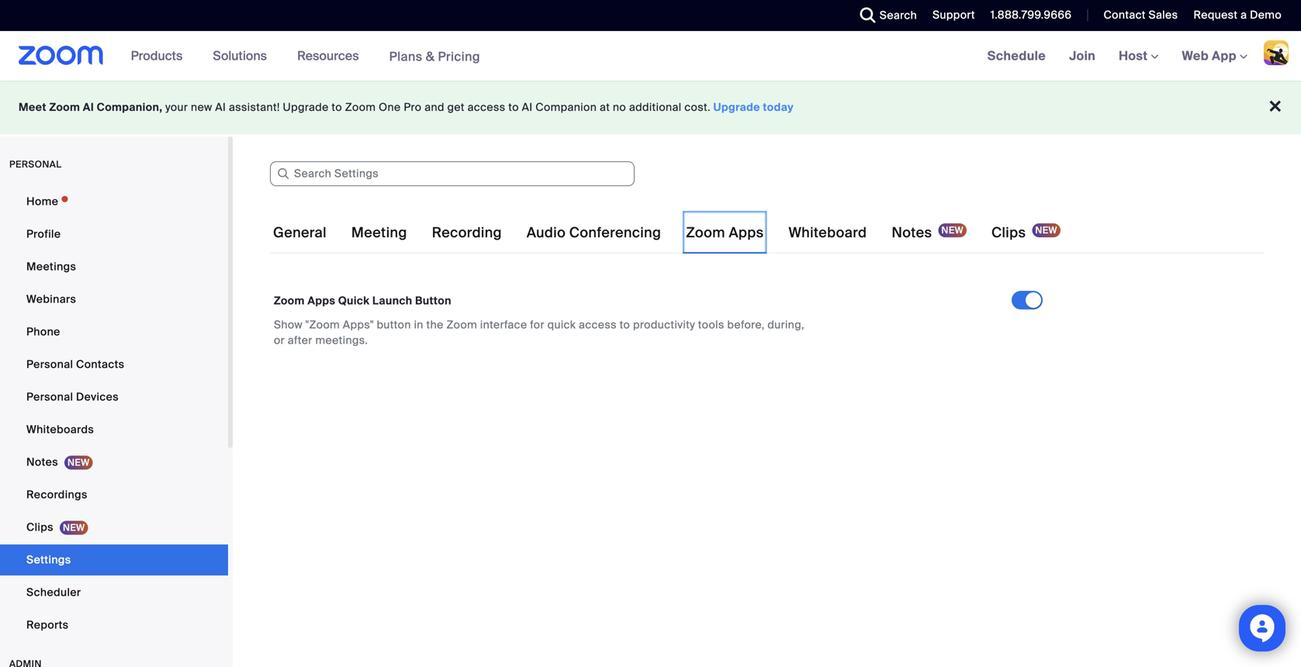 Task type: describe. For each thing, give the bounding box(es) containing it.
quick
[[338, 294, 370, 308]]

apps"
[[343, 318, 374, 332]]

scheduler
[[26, 585, 81, 600]]

products
[[131, 48, 183, 64]]

meet zoom ai companion, your new ai assistant! upgrade to zoom one pro and get access to ai companion at no additional cost. upgrade today
[[19, 100, 794, 114]]

launch
[[372, 294, 412, 308]]

meetings.
[[315, 333, 368, 348]]

&
[[426, 48, 435, 65]]

whiteboard
[[789, 224, 867, 242]]

2 ai from the left
[[215, 100, 226, 114]]

before,
[[727, 318, 765, 332]]

1 upgrade from the left
[[283, 100, 329, 114]]

tools
[[698, 318, 724, 332]]

plans
[[389, 48, 422, 65]]

button
[[415, 294, 451, 308]]

zoom apps quick launch button
[[274, 294, 451, 308]]

settings
[[26, 553, 71, 567]]

settings link
[[0, 545, 228, 576]]

for
[[530, 318, 545, 332]]

in
[[414, 318, 423, 332]]

contact
[[1104, 8, 1146, 22]]

app
[[1212, 48, 1237, 64]]

clips inside tabs of my account settings page tab list
[[992, 224, 1026, 242]]

phone
[[26, 325, 60, 339]]

join
[[1069, 48, 1096, 64]]

recording
[[432, 224, 502, 242]]

apps for zoom apps quick launch button
[[308, 294, 335, 308]]

0 horizontal spatial to
[[332, 100, 342, 114]]

personal for personal devices
[[26, 390, 73, 404]]

show "zoom apps" button in the zoom interface for quick access to productivity tools before, during, or after meetings.
[[274, 318, 804, 348]]

recordings link
[[0, 479, 228, 511]]

profile link
[[0, 219, 228, 250]]

interface
[[480, 318, 527, 332]]

solutions
[[213, 48, 267, 64]]

demo
[[1250, 8, 1282, 22]]

zoom inside tabs of my account settings page tab list
[[686, 224, 725, 242]]

products button
[[131, 31, 190, 81]]

solutions button
[[213, 31, 274, 81]]

button
[[377, 318, 411, 332]]

webinars
[[26, 292, 76, 306]]

request
[[1194, 8, 1238, 22]]

get
[[447, 100, 465, 114]]

today
[[763, 100, 794, 114]]

meeting
[[351, 224, 407, 242]]

tabs of my account settings page tab list
[[270, 211, 1064, 254]]

during,
[[768, 318, 804, 332]]

access inside show "zoom apps" button in the zoom interface for quick access to productivity tools before, during, or after meetings.
[[579, 318, 617, 332]]

additional
[[629, 100, 682, 114]]

upgrade today link
[[713, 100, 794, 114]]

audio
[[527, 224, 566, 242]]

web
[[1182, 48, 1209, 64]]

search button
[[849, 0, 921, 31]]

personal for personal contacts
[[26, 357, 73, 372]]

1.888.799.9666 button up 'schedule'
[[979, 0, 1076, 31]]

scheduler link
[[0, 577, 228, 608]]

host button
[[1119, 48, 1159, 64]]

1 ai from the left
[[83, 100, 94, 114]]

schedule link
[[976, 31, 1058, 81]]

profile picture image
[[1264, 40, 1289, 65]]

conferencing
[[569, 224, 661, 242]]

schedule
[[987, 48, 1046, 64]]

banner containing products
[[0, 31, 1301, 82]]

host
[[1119, 48, 1151, 64]]

pro
[[404, 100, 422, 114]]

to inside show "zoom apps" button in the zoom interface for quick access to productivity tools before, during, or after meetings.
[[620, 318, 630, 332]]

resources button
[[297, 31, 366, 81]]

notes inside 'link'
[[26, 455, 58, 469]]

search
[[880, 8, 917, 22]]

webinars link
[[0, 284, 228, 315]]



Task type: locate. For each thing, give the bounding box(es) containing it.
request a demo
[[1194, 8, 1282, 22]]

access right get
[[468, 100, 506, 114]]

reports link
[[0, 610, 228, 641]]

apps
[[729, 224, 764, 242], [308, 294, 335, 308]]

personal devices
[[26, 390, 119, 404]]

1 horizontal spatial upgrade
[[713, 100, 760, 114]]

plans & pricing
[[389, 48, 480, 65]]

web app
[[1182, 48, 1237, 64]]

audio conferencing
[[527, 224, 661, 242]]

plans & pricing link
[[389, 48, 480, 65], [389, 48, 480, 65]]

personal
[[26, 357, 73, 372], [26, 390, 73, 404]]

access
[[468, 100, 506, 114], [579, 318, 617, 332]]

1 horizontal spatial to
[[508, 100, 519, 114]]

to left productivity
[[620, 318, 630, 332]]

whiteboards
[[26, 422, 94, 437]]

0 horizontal spatial ai
[[83, 100, 94, 114]]

after
[[288, 333, 312, 348]]

0 vertical spatial notes
[[892, 224, 932, 242]]

access inside meet zoom ai companion, footer
[[468, 100, 506, 114]]

personal inside "link"
[[26, 390, 73, 404]]

web app button
[[1182, 48, 1248, 64]]

general
[[273, 224, 327, 242]]

personal up whiteboards
[[26, 390, 73, 404]]

1 horizontal spatial access
[[579, 318, 617, 332]]

profile
[[26, 227, 61, 241]]

home link
[[0, 186, 228, 217]]

one
[[379, 100, 401, 114]]

meetings
[[26, 260, 76, 274]]

access right quick
[[579, 318, 617, 332]]

1 vertical spatial notes
[[26, 455, 58, 469]]

0 horizontal spatial access
[[468, 100, 506, 114]]

home
[[26, 194, 58, 209]]

personal devices link
[[0, 382, 228, 413]]

at
[[600, 100, 610, 114]]

1 horizontal spatial ai
[[215, 100, 226, 114]]

0 horizontal spatial clips
[[26, 520, 53, 535]]

to left the companion on the top
[[508, 100, 519, 114]]

notes
[[892, 224, 932, 242], [26, 455, 58, 469]]

1.888.799.9666
[[991, 8, 1072, 22]]

new
[[191, 100, 212, 114]]

pricing
[[438, 48, 480, 65]]

clips inside personal menu 'menu'
[[26, 520, 53, 535]]

and
[[425, 100, 444, 114]]

ai right new
[[215, 100, 226, 114]]

ai left companion,
[[83, 100, 94, 114]]

companion,
[[97, 100, 162, 114]]

0 vertical spatial apps
[[729, 224, 764, 242]]

devices
[[76, 390, 119, 404]]

clips
[[992, 224, 1026, 242], [26, 520, 53, 535]]

0 horizontal spatial notes
[[26, 455, 58, 469]]

1 personal from the top
[[26, 357, 73, 372]]

personal contacts link
[[0, 349, 228, 380]]

resources
[[297, 48, 359, 64]]

meetings link
[[0, 251, 228, 282]]

show
[[274, 318, 303, 332]]

1 horizontal spatial clips
[[992, 224, 1026, 242]]

2 upgrade from the left
[[713, 100, 760, 114]]

no
[[613, 100, 626, 114]]

2 personal from the top
[[26, 390, 73, 404]]

upgrade right cost.
[[713, 100, 760, 114]]

personal down phone
[[26, 357, 73, 372]]

the
[[426, 318, 444, 332]]

2 horizontal spatial ai
[[522, 100, 533, 114]]

notes link
[[0, 447, 228, 478]]

contacts
[[76, 357, 124, 372]]

ai
[[83, 100, 94, 114], [215, 100, 226, 114], [522, 100, 533, 114]]

apps for zoom apps
[[729, 224, 764, 242]]

join link
[[1058, 31, 1107, 81]]

upgrade down product information navigation
[[283, 100, 329, 114]]

contact sales link
[[1092, 0, 1182, 31], [1104, 8, 1178, 22]]

cost.
[[684, 100, 711, 114]]

1 vertical spatial apps
[[308, 294, 335, 308]]

personal contacts
[[26, 357, 124, 372]]

"zoom
[[305, 318, 340, 332]]

or
[[274, 333, 285, 348]]

1 horizontal spatial notes
[[892, 224, 932, 242]]

1 vertical spatial personal
[[26, 390, 73, 404]]

request a demo link
[[1182, 0, 1301, 31], [1194, 8, 1282, 22]]

companion
[[536, 100, 597, 114]]

whiteboards link
[[0, 414, 228, 445]]

phone link
[[0, 317, 228, 348]]

to down resources "dropdown button"
[[332, 100, 342, 114]]

Search Settings text field
[[270, 161, 635, 186]]

meet
[[19, 100, 46, 114]]

0 vertical spatial access
[[468, 100, 506, 114]]

apps inside tabs of my account settings page tab list
[[729, 224, 764, 242]]

meet zoom ai companion, footer
[[0, 81, 1301, 134]]

ai left the companion on the top
[[522, 100, 533, 114]]

your
[[165, 100, 188, 114]]

sales
[[1149, 8, 1178, 22]]

banner
[[0, 31, 1301, 82]]

quick
[[547, 318, 576, 332]]

0 horizontal spatial upgrade
[[283, 100, 329, 114]]

1 vertical spatial clips
[[26, 520, 53, 535]]

0 horizontal spatial apps
[[308, 294, 335, 308]]

reports
[[26, 618, 69, 632]]

zoom logo image
[[19, 46, 104, 65]]

personal menu menu
[[0, 186, 228, 642]]

to
[[332, 100, 342, 114], [508, 100, 519, 114], [620, 318, 630, 332]]

notes inside tabs of my account settings page tab list
[[892, 224, 932, 242]]

a
[[1241, 8, 1247, 22]]

2 horizontal spatial to
[[620, 318, 630, 332]]

3 ai from the left
[[522, 100, 533, 114]]

meetings navigation
[[976, 31, 1301, 82]]

1 vertical spatial access
[[579, 318, 617, 332]]

0 vertical spatial personal
[[26, 357, 73, 372]]

1.888.799.9666 button up schedule link
[[991, 8, 1072, 22]]

0 vertical spatial clips
[[992, 224, 1026, 242]]

assistant!
[[229, 100, 280, 114]]

zoom apps
[[686, 224, 764, 242]]

recordings
[[26, 488, 87, 502]]

productivity
[[633, 318, 695, 332]]

zoom inside show "zoom apps" button in the zoom interface for quick access to productivity tools before, during, or after meetings.
[[446, 318, 477, 332]]

1 horizontal spatial apps
[[729, 224, 764, 242]]

product information navigation
[[119, 31, 492, 82]]

contact sales
[[1104, 8, 1178, 22]]

support
[[933, 8, 975, 22]]

1.888.799.9666 button
[[979, 0, 1076, 31], [991, 8, 1072, 22]]

personal
[[9, 158, 62, 170]]



Task type: vqa. For each thing, say whether or not it's contained in the screenshot.
no
yes



